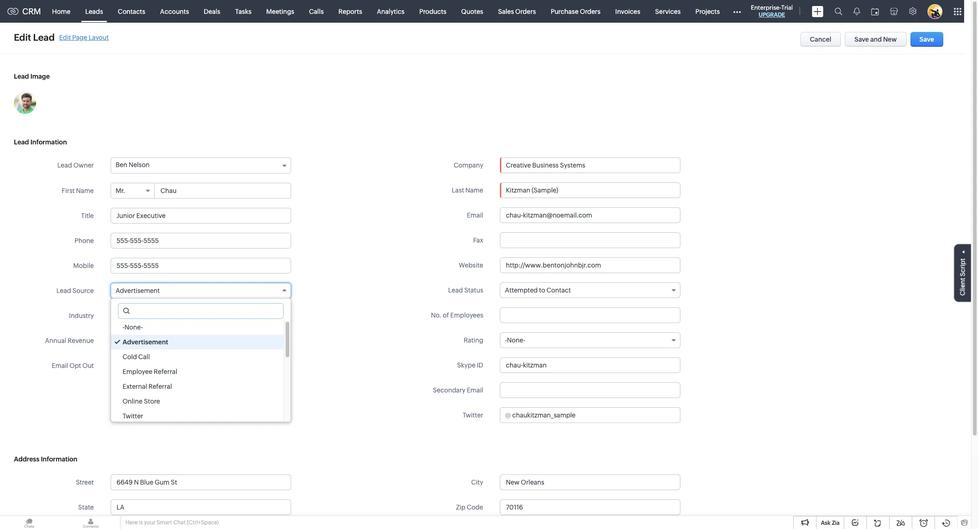 Task type: locate. For each thing, give the bounding box(es) containing it.
1 horizontal spatial save
[[920, 36, 935, 43]]

edit down crm link
[[14, 32, 31, 43]]

none- right rating at the bottom
[[507, 337, 526, 344]]

projects link
[[689, 0, 728, 22]]

trial
[[782, 4, 794, 11]]

enterprise-trial upgrade
[[751, 4, 794, 18]]

save
[[855, 36, 870, 43], [920, 36, 935, 43]]

attempted
[[505, 287, 538, 294]]

fax
[[473, 237, 484, 244]]

home link
[[45, 0, 78, 22]]

none- inside field
[[507, 337, 526, 344]]

meetings
[[266, 8, 294, 15]]

edit page layout link
[[59, 34, 109, 41]]

employee
[[123, 368, 153, 376]]

calls link
[[302, 0, 331, 22]]

2 orders from the left
[[580, 8, 601, 15]]

opt
[[70, 362, 81, 370]]

email opt out
[[52, 362, 94, 370]]

0 vertical spatial -
[[123, 324, 125, 331]]

here
[[126, 520, 138, 526]]

analytics
[[377, 8, 405, 15]]

deals
[[204, 8, 220, 15]]

orders
[[516, 8, 536, 15], [580, 8, 601, 15]]

leads
[[85, 8, 103, 15]]

advertisement
[[116, 287, 160, 295], [123, 339, 168, 346]]

Attempted to Contact field
[[500, 283, 681, 298]]

lead left source
[[56, 287, 71, 295]]

contacts link
[[111, 0, 153, 22]]

attempted to contact
[[505, 287, 571, 294]]

0 vertical spatial email
[[467, 212, 484, 219]]

0 horizontal spatial -
[[123, 324, 125, 331]]

save button
[[911, 32, 944, 47]]

sales
[[498, 8, 514, 15]]

name right last
[[466, 187, 484, 194]]

save inside button
[[855, 36, 870, 43]]

industry
[[69, 312, 94, 320]]

lead left owner
[[57, 162, 72, 169]]

- right rating at the bottom
[[505, 337, 507, 344]]

online store option
[[111, 394, 284, 409]]

1 save from the left
[[855, 36, 870, 43]]

1 vertical spatial advertisement
[[123, 339, 168, 346]]

website
[[459, 262, 484, 269]]

None text field
[[155, 183, 291, 198], [500, 208, 681, 223], [111, 233, 291, 249], [118, 304, 283, 319], [500, 308, 681, 323], [121, 334, 291, 348], [500, 358, 681, 373], [500, 383, 681, 398], [513, 408, 680, 423], [500, 475, 681, 491], [111, 500, 291, 516], [500, 500, 681, 516], [155, 183, 291, 198], [500, 208, 681, 223], [111, 233, 291, 249], [118, 304, 283, 319], [500, 308, 681, 323], [121, 334, 291, 348], [500, 358, 681, 373], [500, 383, 681, 398], [513, 408, 680, 423], [500, 475, 681, 491], [111, 500, 291, 516], [500, 500, 681, 516]]

1 horizontal spatial name
[[466, 187, 484, 194]]

and
[[871, 36, 883, 43]]

referral for employee referral
[[154, 368, 177, 376]]

lead down crm
[[33, 32, 55, 43]]

products link
[[412, 0, 454, 22]]

2 vertical spatial email
[[467, 387, 484, 394]]

1 horizontal spatial edit
[[59, 34, 71, 41]]

1 vertical spatial email
[[52, 362, 68, 370]]

services link
[[648, 0, 689, 22]]

chats image
[[0, 516, 58, 529]]

0 vertical spatial information
[[30, 139, 67, 146]]

name for first name
[[76, 187, 94, 195]]

-none-
[[123, 324, 143, 331], [505, 337, 526, 344]]

lead down image
[[14, 139, 29, 146]]

new
[[884, 36, 898, 43]]

cancel
[[811, 36, 832, 43]]

orders for purchase orders
[[580, 8, 601, 15]]

0 horizontal spatial none-
[[125, 324, 143, 331]]

1 horizontal spatial none-
[[507, 337, 526, 344]]

ben
[[116, 161, 127, 169]]

Mr. field
[[111, 183, 155, 198]]

tasks
[[235, 8, 252, 15]]

0 horizontal spatial twitter
[[123, 413, 143, 420]]

cold call option
[[111, 350, 284, 365]]

0 vertical spatial referral
[[154, 368, 177, 376]]

information
[[30, 139, 67, 146], [41, 456, 77, 463]]

of
[[443, 312, 449, 319]]

services
[[656, 8, 681, 15]]

lead owner
[[57, 162, 94, 169]]

email left opt
[[52, 362, 68, 370]]

lead left status
[[448, 287, 463, 294]]

information for address information
[[41, 456, 77, 463]]

annual revenue
[[45, 337, 94, 345]]

email up fax
[[467, 212, 484, 219]]

leads link
[[78, 0, 111, 22]]

- inside "option"
[[123, 324, 125, 331]]

name for last name
[[466, 187, 484, 194]]

mr.
[[116, 187, 125, 195]]

0 vertical spatial none-
[[125, 324, 143, 331]]

twitter down online
[[123, 413, 143, 420]]

- up cold
[[123, 324, 125, 331]]

email down skype id
[[467, 387, 484, 394]]

save left and
[[855, 36, 870, 43]]

1 vertical spatial -
[[505, 337, 507, 344]]

analytics link
[[370, 0, 412, 22]]

information up lead owner
[[30, 139, 67, 146]]

chat
[[173, 520, 186, 526]]

list box containing -none-
[[111, 320, 291, 424]]

None text field
[[501, 158, 680, 173], [500, 183, 681, 198], [111, 208, 291, 224], [500, 233, 681, 248], [500, 258, 681, 273], [111, 258, 291, 274], [111, 475, 291, 491], [501, 158, 680, 173], [500, 183, 681, 198], [111, 208, 291, 224], [500, 233, 681, 248], [500, 258, 681, 273], [111, 258, 291, 274], [111, 475, 291, 491]]

zia
[[832, 520, 840, 527]]

invoices
[[616, 8, 641, 15]]

1 horizontal spatial -
[[505, 337, 507, 344]]

cancel button
[[801, 32, 842, 47]]

-none- right rating at the bottom
[[505, 337, 526, 344]]

0 vertical spatial -none-
[[123, 324, 143, 331]]

1 vertical spatial information
[[41, 456, 77, 463]]

1 vertical spatial none-
[[507, 337, 526, 344]]

none- up cold call
[[125, 324, 143, 331]]

call
[[138, 353, 150, 361]]

out
[[82, 362, 94, 370]]

twitter
[[463, 412, 484, 419], [123, 413, 143, 420]]

name right first
[[76, 187, 94, 195]]

1 vertical spatial -none-
[[505, 337, 526, 344]]

city
[[472, 479, 484, 486]]

@
[[505, 412, 511, 419]]

search image
[[835, 7, 843, 15]]

-None- field
[[500, 333, 681, 348]]

cold call
[[123, 353, 150, 361]]

invoices link
[[608, 0, 648, 22]]

save and new
[[855, 36, 898, 43]]

save inside button
[[920, 36, 935, 43]]

search element
[[830, 0, 849, 23]]

reports link
[[331, 0, 370, 22]]

referral up external referral
[[154, 368, 177, 376]]

Other Modules field
[[728, 4, 748, 19]]

address information
[[14, 456, 77, 463]]

-none- up cold
[[123, 324, 143, 331]]

orders right "purchase"
[[580, 8, 601, 15]]

1 vertical spatial referral
[[149, 383, 172, 390]]

profile image
[[928, 4, 943, 19]]

1 horizontal spatial orders
[[580, 8, 601, 15]]

list box
[[111, 320, 291, 424]]

lead for lead source
[[56, 287, 71, 295]]

orders right sales
[[516, 8, 536, 15]]

-none- option
[[111, 320, 284, 335]]

edit lead edit page layout
[[14, 32, 109, 43]]

ask
[[821, 520, 831, 527]]

0 horizontal spatial -none-
[[123, 324, 143, 331]]

referral up store
[[149, 383, 172, 390]]

save and new button
[[845, 32, 907, 47]]

1 orders from the left
[[516, 8, 536, 15]]

0 horizontal spatial save
[[855, 36, 870, 43]]

secondary email
[[433, 387, 484, 394]]

edit left page
[[59, 34, 71, 41]]

edit
[[14, 32, 31, 43], [59, 34, 71, 41]]

online
[[123, 398, 143, 405]]

quotes link
[[454, 0, 491, 22]]

0 horizontal spatial name
[[76, 187, 94, 195]]

information for lead information
[[30, 139, 67, 146]]

0 horizontal spatial orders
[[516, 8, 536, 15]]

crm
[[22, 6, 41, 16]]

accounts link
[[153, 0, 197, 22]]

advertisement inside "option"
[[123, 339, 168, 346]]

enterprise-
[[751, 4, 782, 11]]

twitter down secondary email
[[463, 412, 484, 419]]

1 horizontal spatial -none-
[[505, 337, 526, 344]]

lead source
[[56, 287, 94, 295]]

lead left image
[[14, 73, 29, 80]]

first
[[62, 187, 75, 195]]

None field
[[501, 158, 680, 173]]

secondary
[[433, 387, 466, 394]]

script
[[960, 258, 967, 276]]

0 vertical spatial advertisement
[[116, 287, 160, 295]]

external referral option
[[111, 379, 284, 394]]

products
[[420, 8, 447, 15]]

advertisement option
[[111, 335, 284, 350]]

save down profile element
[[920, 36, 935, 43]]

skype
[[457, 362, 476, 369]]

2 save from the left
[[920, 36, 935, 43]]

-
[[123, 324, 125, 331], [505, 337, 507, 344]]

information right the address
[[41, 456, 77, 463]]



Task type: vqa. For each thing, say whether or not it's contained in the screenshot.
first Orders from the right
yes



Task type: describe. For each thing, give the bounding box(es) containing it.
employee referral option
[[111, 365, 284, 379]]

client script
[[960, 258, 967, 296]]

client
[[960, 278, 967, 296]]

twitter option
[[111, 409, 284, 424]]

external
[[123, 383, 147, 390]]

id
[[477, 362, 484, 369]]

crm link
[[7, 6, 41, 16]]

deals link
[[197, 0, 228, 22]]

-none- inside field
[[505, 337, 526, 344]]

lead for lead information
[[14, 139, 29, 146]]

page
[[72, 34, 87, 41]]

home
[[52, 8, 70, 15]]

orders for sales orders
[[516, 8, 536, 15]]

signals image
[[854, 7, 861, 15]]

rating
[[464, 337, 484, 344]]

layout
[[89, 34, 109, 41]]

revenue
[[68, 337, 94, 345]]

save for save and new
[[855, 36, 870, 43]]

lead status
[[448, 287, 484, 294]]

code
[[467, 504, 484, 511]]

employees
[[451, 312, 484, 319]]

lead information
[[14, 139, 67, 146]]

status
[[465, 287, 484, 294]]

signals element
[[849, 0, 866, 23]]

external referral
[[123, 383, 172, 390]]

lead for lead status
[[448, 287, 463, 294]]

no.
[[431, 312, 442, 319]]

sales orders link
[[491, 0, 544, 22]]

sales orders
[[498, 8, 536, 15]]

online store
[[123, 398, 160, 405]]

email for email opt out
[[52, 362, 68, 370]]

referral for external referral
[[149, 383, 172, 390]]

purchase orders link
[[544, 0, 608, 22]]

lead for lead image
[[14, 73, 29, 80]]

lead image
[[14, 73, 50, 80]]

calls
[[309, 8, 324, 15]]

image image
[[14, 92, 36, 114]]

company
[[454, 162, 484, 169]]

contact
[[547, 287, 571, 294]]

here is your smart chat (ctrl+space)
[[126, 520, 219, 526]]

ask zia
[[821, 520, 840, 527]]

projects
[[696, 8, 720, 15]]

cold
[[123, 353, 137, 361]]

skype id
[[457, 362, 484, 369]]

advertisement inside field
[[116, 287, 160, 295]]

source
[[72, 287, 94, 295]]

last
[[452, 187, 464, 194]]

- inside field
[[505, 337, 507, 344]]

to
[[539, 287, 546, 294]]

last name
[[452, 187, 484, 194]]

quotes
[[462, 8, 484, 15]]

store
[[144, 398, 160, 405]]

1 horizontal spatial twitter
[[463, 412, 484, 419]]

annual
[[45, 337, 66, 345]]

reports
[[339, 8, 362, 15]]

upgrade
[[759, 12, 786, 18]]

(ctrl+space)
[[187, 520, 219, 526]]

owner
[[73, 162, 94, 169]]

zip
[[456, 504, 466, 511]]

mobile
[[73, 262, 94, 270]]

ben nelson
[[116, 161, 150, 169]]

contacts
[[118, 8, 145, 15]]

address
[[14, 456, 39, 463]]

zip code
[[456, 504, 484, 511]]

state
[[78, 504, 94, 511]]

create menu element
[[807, 0, 830, 22]]

create menu image
[[813, 6, 824, 17]]

smart
[[157, 520, 172, 526]]

profile element
[[923, 0, 949, 22]]

first name
[[62, 187, 94, 195]]

save for save
[[920, 36, 935, 43]]

calendar image
[[872, 8, 880, 15]]

email for email
[[467, 212, 484, 219]]

is
[[139, 520, 143, 526]]

no. of employees
[[431, 312, 484, 319]]

accounts
[[160, 8, 189, 15]]

Advertisement field
[[111, 283, 291, 299]]

employee referral
[[123, 368, 177, 376]]

none- inside "option"
[[125, 324, 143, 331]]

meetings link
[[259, 0, 302, 22]]

lead for lead owner
[[57, 162, 72, 169]]

contacts image
[[62, 516, 120, 529]]

edit inside edit lead edit page layout
[[59, 34, 71, 41]]

-none- inside "option"
[[123, 324, 143, 331]]

image
[[30, 73, 50, 80]]

your
[[144, 520, 156, 526]]

purchase
[[551, 8, 579, 15]]

twitter inside the 'twitter' option
[[123, 413, 143, 420]]

tasks link
[[228, 0, 259, 22]]

0 horizontal spatial edit
[[14, 32, 31, 43]]



